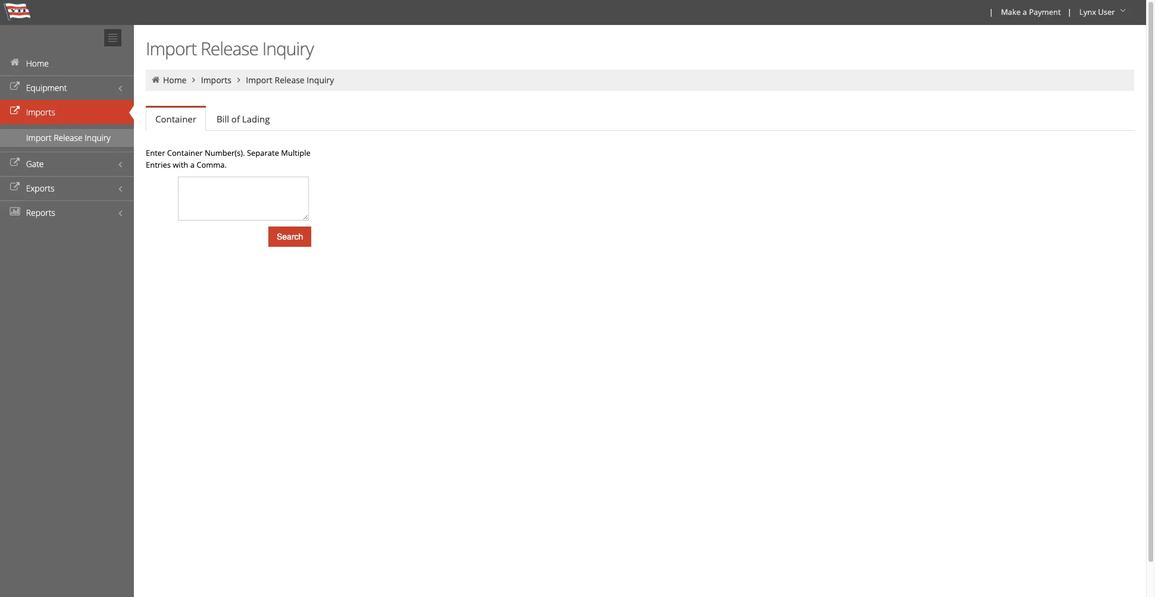 Task type: locate. For each thing, give the bounding box(es) containing it.
container up the enter
[[155, 113, 196, 125]]

0 vertical spatial import
[[146, 36, 197, 61]]

1 vertical spatial home image
[[151, 76, 161, 84]]

equipment
[[26, 82, 67, 93]]

import release inquiry up angle right image
[[146, 36, 314, 61]]

3 external link image from the top
[[9, 159, 21, 167]]

2 external link image from the top
[[9, 107, 21, 115]]

0 horizontal spatial import release inquiry link
[[0, 129, 134, 147]]

bill
[[217, 113, 229, 125]]

import up angle right icon
[[146, 36, 197, 61]]

0 horizontal spatial release
[[54, 132, 83, 143]]

0 horizontal spatial import
[[26, 132, 52, 143]]

import release inquiry link up gate link on the left of the page
[[0, 129, 134, 147]]

separate
[[247, 148, 279, 158]]

1 horizontal spatial home
[[163, 74, 187, 86]]

external link image inside the equipment link
[[9, 83, 21, 91]]

number(s).
[[205, 148, 245, 158]]

release up gate link on the left of the page
[[54, 132, 83, 143]]

1 vertical spatial import release inquiry
[[246, 74, 334, 86]]

1 vertical spatial imports link
[[0, 100, 134, 124]]

1 horizontal spatial imports
[[201, 74, 232, 86]]

import release inquiry link
[[246, 74, 334, 86], [0, 129, 134, 147]]

external link image left equipment
[[9, 83, 21, 91]]

1 vertical spatial container
[[167, 148, 203, 158]]

import release inquiry right angle right image
[[246, 74, 334, 86]]

with
[[173, 160, 188, 170]]

home link left angle right icon
[[163, 74, 187, 86]]

1 horizontal spatial release
[[201, 36, 258, 61]]

0 vertical spatial imports link
[[201, 74, 232, 86]]

home left angle right icon
[[163, 74, 187, 86]]

container link
[[146, 108, 206, 131]]

release
[[201, 36, 258, 61], [275, 74, 305, 86], [54, 132, 83, 143]]

1 horizontal spatial import
[[146, 36, 197, 61]]

release for the bottommost import release inquiry link
[[54, 132, 83, 143]]

search button
[[268, 227, 311, 247]]

import release inquiry for the topmost import release inquiry link
[[246, 74, 334, 86]]

a inside enter container number(s).  separate multiple entries with a comma.
[[190, 160, 195, 170]]

exports link
[[0, 176, 134, 201]]

2 vertical spatial import
[[26, 132, 52, 143]]

1 horizontal spatial home image
[[151, 76, 161, 84]]

import release inquiry up gate link on the left of the page
[[26, 132, 111, 143]]

external link image inside imports link
[[9, 107, 21, 115]]

0 horizontal spatial a
[[190, 160, 195, 170]]

external link image inside gate link
[[9, 159, 21, 167]]

0 horizontal spatial |
[[989, 7, 993, 17]]

payment
[[1029, 7, 1061, 17]]

1 external link image from the top
[[9, 83, 21, 91]]

|
[[989, 7, 993, 17], [1068, 7, 1072, 17]]

home up equipment
[[26, 58, 49, 69]]

imports link down equipment
[[0, 100, 134, 124]]

2 vertical spatial release
[[54, 132, 83, 143]]

angle down image
[[1117, 7, 1129, 15]]

import release inquiry
[[146, 36, 314, 61], [246, 74, 334, 86], [26, 132, 111, 143]]

container
[[155, 113, 196, 125], [167, 148, 203, 158]]

search
[[277, 232, 303, 242]]

imports down equipment
[[26, 107, 55, 118]]

0 vertical spatial imports
[[201, 74, 232, 86]]

0 vertical spatial container
[[155, 113, 196, 125]]

exports
[[26, 183, 54, 194]]

a right make
[[1023, 7, 1027, 17]]

0 horizontal spatial imports link
[[0, 100, 134, 124]]

1 vertical spatial external link image
[[9, 107, 21, 115]]

external link image
[[9, 183, 21, 192]]

2 vertical spatial external link image
[[9, 159, 21, 167]]

a
[[1023, 7, 1027, 17], [190, 160, 195, 170]]

import for the bottommost import release inquiry link
[[26, 132, 52, 143]]

a right with
[[190, 160, 195, 170]]

make a payment link
[[996, 0, 1065, 25]]

release for the topmost import release inquiry link
[[275, 74, 305, 86]]

imports link left angle right image
[[201, 74, 232, 86]]

import release inquiry link right angle right image
[[246, 74, 334, 86]]

imports
[[201, 74, 232, 86], [26, 107, 55, 118]]

0 horizontal spatial imports
[[26, 107, 55, 118]]

release right angle right image
[[275, 74, 305, 86]]

imports link
[[201, 74, 232, 86], [0, 100, 134, 124]]

home image up the equipment link
[[9, 58, 21, 67]]

0 vertical spatial home image
[[9, 58, 21, 67]]

home
[[26, 58, 49, 69], [163, 74, 187, 86]]

import up gate
[[26, 132, 52, 143]]

2 vertical spatial import release inquiry
[[26, 132, 111, 143]]

1 horizontal spatial a
[[1023, 7, 1027, 17]]

1 | from the left
[[989, 7, 993, 17]]

import
[[146, 36, 197, 61], [246, 74, 273, 86], [26, 132, 52, 143]]

release inside import release inquiry link
[[54, 132, 83, 143]]

1 vertical spatial a
[[190, 160, 195, 170]]

import inside import release inquiry link
[[26, 132, 52, 143]]

0 vertical spatial external link image
[[9, 83, 21, 91]]

home link
[[0, 51, 134, 76], [163, 74, 187, 86]]

lynx
[[1080, 7, 1096, 17]]

1 horizontal spatial imports link
[[201, 74, 232, 86]]

enter
[[146, 148, 165, 158]]

release up angle right image
[[201, 36, 258, 61]]

import right angle right image
[[246, 74, 273, 86]]

| left make
[[989, 7, 993, 17]]

1 horizontal spatial |
[[1068, 7, 1072, 17]]

inquiry
[[262, 36, 314, 61], [307, 74, 334, 86], [85, 132, 111, 143]]

entries
[[146, 160, 171, 170]]

| left lynx
[[1068, 7, 1072, 17]]

1 vertical spatial import
[[246, 74, 273, 86]]

0 vertical spatial release
[[201, 36, 258, 61]]

home image left angle right icon
[[151, 76, 161, 84]]

lading
[[242, 113, 270, 125]]

external link image left gate
[[9, 159, 21, 167]]

1 vertical spatial release
[[275, 74, 305, 86]]

home link up equipment
[[0, 51, 134, 76]]

reports
[[26, 207, 55, 218]]

2 | from the left
[[1068, 7, 1072, 17]]

external link image down the equipment link
[[9, 107, 21, 115]]

container up with
[[167, 148, 203, 158]]

external link image
[[9, 83, 21, 91], [9, 107, 21, 115], [9, 159, 21, 167]]

0 vertical spatial home
[[26, 58, 49, 69]]

2 horizontal spatial import
[[246, 74, 273, 86]]

imports left angle right image
[[201, 74, 232, 86]]

make a payment
[[1001, 7, 1061, 17]]

2 horizontal spatial release
[[275, 74, 305, 86]]

None text field
[[178, 177, 309, 221]]

home image
[[9, 58, 21, 67], [151, 76, 161, 84]]

1 horizontal spatial import release inquiry link
[[246, 74, 334, 86]]



Task type: vqa. For each thing, say whether or not it's contained in the screenshot.
Register
no



Task type: describe. For each thing, give the bounding box(es) containing it.
import for the topmost import release inquiry link
[[246, 74, 273, 86]]

external link image for gate
[[9, 159, 21, 167]]

enter container number(s).  separate multiple entries with a comma.
[[146, 148, 311, 170]]

angle right image
[[189, 76, 199, 84]]

of
[[231, 113, 240, 125]]

1 vertical spatial home
[[163, 74, 187, 86]]

0 vertical spatial import release inquiry
[[146, 36, 314, 61]]

lynx user link
[[1074, 0, 1133, 25]]

0 vertical spatial import release inquiry link
[[246, 74, 334, 86]]

1 vertical spatial inquiry
[[307, 74, 334, 86]]

import release inquiry for the bottommost import release inquiry link
[[26, 132, 111, 143]]

1 horizontal spatial home link
[[163, 74, 187, 86]]

external link image for equipment
[[9, 83, 21, 91]]

lynx user
[[1080, 7, 1115, 17]]

user
[[1098, 7, 1115, 17]]

container inside enter container number(s).  separate multiple entries with a comma.
[[167, 148, 203, 158]]

0 vertical spatial a
[[1023, 7, 1027, 17]]

gate
[[26, 158, 44, 170]]

reports link
[[0, 201, 134, 225]]

bill of lading
[[217, 113, 270, 125]]

make
[[1001, 7, 1021, 17]]

angle right image
[[234, 76, 244, 84]]

gate link
[[0, 152, 134, 176]]

container inside 'link'
[[155, 113, 196, 125]]

external link image for imports
[[9, 107, 21, 115]]

0 horizontal spatial home
[[26, 58, 49, 69]]

comma.
[[197, 160, 227, 170]]

2 vertical spatial inquiry
[[85, 132, 111, 143]]

1 vertical spatial import release inquiry link
[[0, 129, 134, 147]]

0 vertical spatial inquiry
[[262, 36, 314, 61]]

bill of lading link
[[207, 107, 279, 131]]

1 vertical spatial imports
[[26, 107, 55, 118]]

multiple
[[281, 148, 311, 158]]

equipment link
[[0, 76, 134, 100]]

0 horizontal spatial home link
[[0, 51, 134, 76]]

bar chart image
[[9, 208, 21, 216]]

0 horizontal spatial home image
[[9, 58, 21, 67]]



